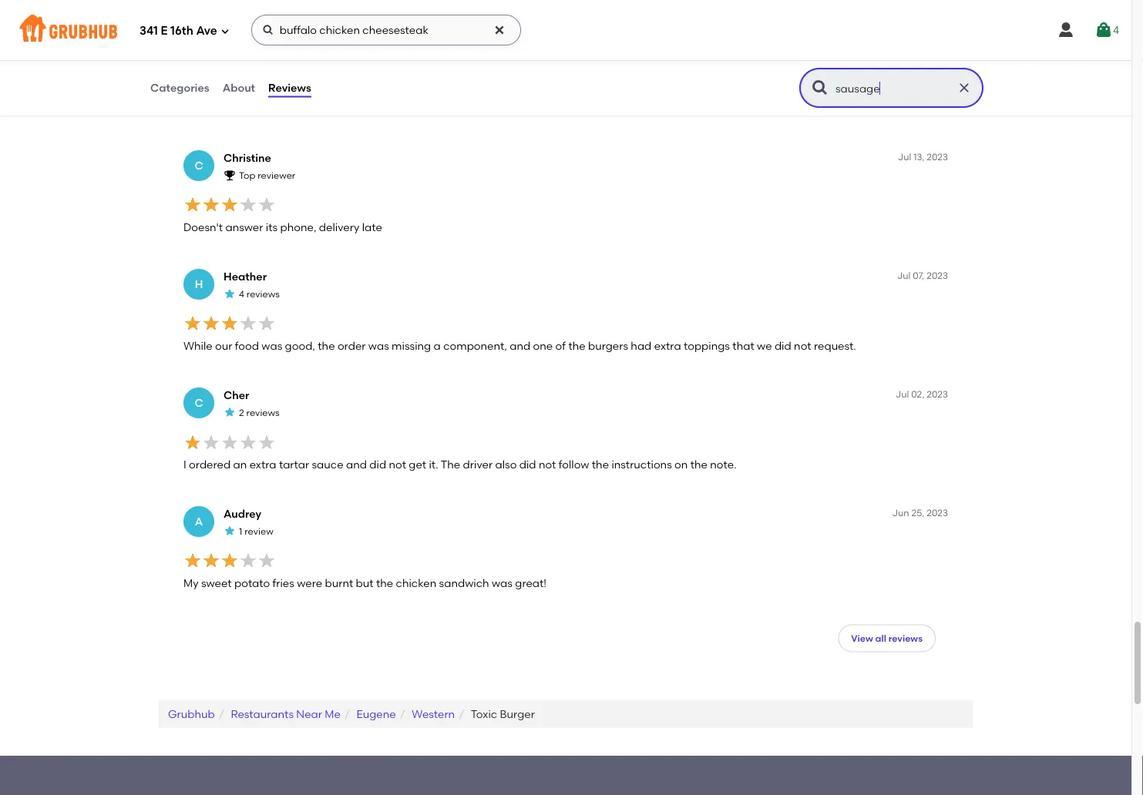 Task type: vqa. For each thing, say whether or not it's contained in the screenshot.
left the sipping
no



Task type: locate. For each thing, give the bounding box(es) containing it.
1 vertical spatial jul
[[897, 270, 911, 281]]

2 reviewer from the top
[[258, 170, 295, 181]]

4
[[1113, 23, 1119, 37], [239, 289, 244, 300]]

did right we
[[775, 339, 791, 352]]

2 c from the top
[[195, 396, 203, 410]]

2 vertical spatial jul
[[896, 388, 909, 400]]

2 horizontal spatial svg image
[[1095, 21, 1113, 39]]

svg image right nikki
[[262, 24, 274, 36]]

the
[[315, 102, 332, 115], [318, 339, 335, 352], [568, 339, 586, 352], [592, 458, 609, 471], [690, 458, 708, 471], [376, 577, 393, 590]]

top down christine
[[239, 170, 255, 181]]

view
[[851, 633, 873, 644]]

2 2023 from the top
[[927, 270, 948, 281]]

0 vertical spatial trophy icon image
[[224, 50, 236, 63]]

1 horizontal spatial was
[[368, 339, 389, 352]]

had
[[631, 339, 652, 352]]

of right one
[[555, 339, 566, 352]]

svg image
[[262, 24, 274, 36], [220, 27, 230, 36]]

1 vertical spatial reviewer
[[258, 170, 295, 181]]

reviewer for its
[[258, 170, 295, 181]]

1 horizontal spatial svg image
[[1057, 21, 1075, 39]]

did right also
[[519, 458, 536, 471]]

reviews right all
[[889, 633, 923, 644]]

food
[[235, 339, 259, 352]]

jul 13, 2023
[[898, 151, 948, 162]]

audrey
[[224, 507, 261, 521]]

1 reviewer from the top
[[258, 51, 295, 63]]

cher
[[224, 389, 249, 402]]

2023 right 02,
[[927, 388, 948, 400]]

1
[[239, 526, 242, 537]]

x icon image
[[957, 80, 972, 96]]

2 horizontal spatial not
[[794, 339, 811, 352]]

0 vertical spatial star icon image
[[224, 288, 236, 300]]

top reviewer down christine
[[239, 170, 295, 181]]

2 horizontal spatial was
[[492, 577, 513, 590]]

3 star icon image from the top
[[224, 525, 236, 537]]

2023 for i ordered an extra tartar sauce and did not get it. the driver also did not follow the instructions on the note.
[[927, 388, 948, 400]]

1 vertical spatial star icon image
[[224, 406, 236, 419]]

4 for 4 reviews
[[239, 289, 244, 300]]

was
[[262, 339, 282, 352], [368, 339, 389, 352], [492, 577, 513, 590]]

1 horizontal spatial extra
[[654, 339, 681, 352]]

0 horizontal spatial of
[[302, 102, 313, 115]]

0 vertical spatial top
[[239, 51, 255, 63]]

burnt
[[325, 577, 353, 590]]

top reviewer down nikki
[[239, 51, 295, 63]]

0 vertical spatial top reviewer
[[239, 51, 295, 63]]

was right food at the top
[[262, 339, 282, 352]]

missing
[[392, 339, 431, 352]]

trophy icon image down nikki
[[224, 50, 236, 63]]

reviews button
[[268, 60, 312, 116]]

1 horizontal spatial did
[[519, 458, 536, 471]]

that
[[733, 339, 754, 352]]

eugene
[[357, 708, 396, 721]]

heather
[[224, 270, 267, 283]]

2 vertical spatial reviews
[[889, 633, 923, 644]]

follow
[[559, 458, 589, 471]]

and left one
[[510, 339, 531, 352]]

1 trophy icon image from the top
[[224, 50, 236, 63]]

not left follow
[[539, 458, 556, 471]]

eugene link
[[357, 708, 396, 721]]

trophy icon image
[[224, 50, 236, 63], [224, 169, 236, 181]]

4 inside button
[[1113, 23, 1119, 37]]

4 2023 from the top
[[927, 507, 948, 518]]

svg image
[[1057, 21, 1075, 39], [1095, 21, 1113, 39], [493, 24, 506, 36]]

svg image right ave
[[220, 27, 230, 36]]

instructions
[[612, 458, 672, 471]]

2023 right 25,
[[927, 507, 948, 518]]

1 vertical spatial c
[[195, 396, 203, 410]]

not
[[794, 339, 811, 352], [389, 458, 406, 471], [539, 458, 556, 471]]

1 vertical spatial top
[[239, 170, 255, 181]]

1 horizontal spatial and
[[510, 339, 531, 352]]

jul
[[898, 151, 911, 162], [897, 270, 911, 281], [896, 388, 909, 400]]

not left request.
[[794, 339, 811, 352]]

Search for food, convenience, alcohol... search field
[[251, 15, 521, 45]]

top
[[239, 51, 255, 63], [239, 170, 255, 181]]

1 2023 from the top
[[927, 151, 948, 162]]

16th
[[170, 24, 193, 38]]

c
[[195, 159, 203, 172], [195, 396, 203, 410]]

1 horizontal spatial of
[[555, 339, 566, 352]]

did left get
[[369, 458, 386, 471]]

0 horizontal spatial did
[[369, 458, 386, 471]]

1 top from the top
[[239, 51, 255, 63]]

341 e 16th ave
[[140, 24, 217, 38]]

top reviewer for forgetting
[[239, 51, 295, 63]]

reviewer
[[258, 51, 295, 63], [258, 170, 295, 181]]

categories button
[[150, 60, 210, 116]]

jul for did
[[897, 270, 911, 281]]

reviews down heather on the top of the page
[[247, 289, 280, 300]]

of right part
[[302, 102, 313, 115]]

1 vertical spatial reviews
[[246, 407, 280, 419]]

reviewer up reviews
[[258, 51, 295, 63]]

reviewer down christine
[[258, 170, 295, 181]]

extra right an
[[249, 458, 276, 471]]

c left cher
[[195, 396, 203, 410]]

doesn't answer its phone, delivery late
[[183, 221, 382, 234]]

jul 07, 2023
[[897, 270, 948, 281]]

reviews right 2
[[246, 407, 280, 419]]

02,
[[911, 388, 925, 400]]

1 vertical spatial of
[[555, 339, 566, 352]]

not left get
[[389, 458, 406, 471]]

0 vertical spatial 4
[[1113, 23, 1119, 37]]

star icon image left 2
[[224, 406, 236, 419]]

c for christine
[[195, 159, 203, 172]]

1 horizontal spatial not
[[539, 458, 556, 471]]

1 star icon image from the top
[[224, 288, 236, 300]]

jul left 13,
[[898, 151, 911, 162]]

1 vertical spatial trophy icon image
[[224, 169, 236, 181]]

2 trophy icon image from the top
[[224, 169, 236, 181]]

1 vertical spatial 4
[[239, 289, 244, 300]]

star icon image down heather on the top of the page
[[224, 288, 236, 300]]

2023 right 13,
[[927, 151, 948, 162]]

0 horizontal spatial not
[[389, 458, 406, 471]]

1 vertical spatial top reviewer
[[239, 170, 295, 181]]

2 top from the top
[[239, 170, 255, 181]]

one
[[533, 339, 553, 352]]

driver
[[463, 458, 493, 471]]

me
[[325, 708, 341, 721]]

but
[[356, 577, 374, 590]]

2 top reviewer from the top
[[239, 170, 295, 181]]

2 horizontal spatial did
[[775, 339, 791, 352]]

3 2023 from the top
[[927, 388, 948, 400]]

2 vertical spatial star icon image
[[224, 525, 236, 537]]

phone,
[[280, 221, 316, 234]]

was right order on the left of page
[[368, 339, 389, 352]]

its
[[266, 221, 278, 234]]

did
[[775, 339, 791, 352], [369, 458, 386, 471], [519, 458, 536, 471]]

0 vertical spatial c
[[195, 159, 203, 172]]

star icon image left 1
[[224, 525, 236, 537]]

1 top reviewer from the top
[[239, 51, 295, 63]]

search icon image
[[811, 79, 829, 97]]

was left great!
[[492, 577, 513, 590]]

ordered
[[189, 458, 231, 471]]

1 vertical spatial and
[[346, 458, 367, 471]]

and right sauce
[[346, 458, 367, 471]]

Search Toxic Burger search field
[[834, 81, 952, 96]]

0 vertical spatial jul
[[898, 151, 911, 162]]

2023 right 07,
[[927, 270, 948, 281]]

jul left 07,
[[897, 270, 911, 281]]

top down nikki
[[239, 51, 255, 63]]

star icon image
[[224, 288, 236, 300], [224, 406, 236, 419], [224, 525, 236, 537]]

extra right had
[[654, 339, 681, 352]]

c for cher
[[195, 396, 203, 410]]

were
[[297, 577, 322, 590]]

2023
[[927, 151, 948, 162], [927, 270, 948, 281], [927, 388, 948, 400], [927, 507, 948, 518]]

great!
[[515, 577, 547, 590]]

c left christine
[[195, 159, 203, 172]]

toxic burger
[[471, 708, 535, 721]]

0 vertical spatial reviewer
[[258, 51, 295, 63]]

forgetting
[[223, 102, 275, 115]]

0 vertical spatial and
[[510, 339, 531, 352]]

extra
[[654, 339, 681, 352], [249, 458, 276, 471]]

about button
[[222, 60, 256, 116]]

trophy icon image for forgetting
[[224, 50, 236, 63]]

1 horizontal spatial 4
[[1113, 23, 1119, 37]]

0 horizontal spatial extra
[[249, 458, 276, 471]]

reviews
[[247, 289, 280, 300], [246, 407, 280, 419], [889, 633, 923, 644]]

of
[[302, 102, 313, 115], [555, 339, 566, 352]]

the right but
[[376, 577, 393, 590]]

svg image inside 4 button
[[1095, 21, 1113, 39]]

0 horizontal spatial 4
[[239, 289, 244, 300]]

the
[[441, 458, 460, 471]]

reviewer for part
[[258, 51, 295, 63]]

0 vertical spatial reviews
[[247, 289, 280, 300]]

2 star icon image from the top
[[224, 406, 236, 419]]

nikki
[[224, 33, 250, 46]]

a
[[195, 515, 203, 528]]

top for answer
[[239, 170, 255, 181]]

an
[[233, 458, 247, 471]]

1 c from the top
[[195, 159, 203, 172]]

jul left 02,
[[896, 388, 909, 400]]

trophy icon image down christine
[[224, 169, 236, 181]]



Task type: describe. For each thing, give the bounding box(es) containing it.
2023 for doesn't answer its phone, delivery late
[[927, 151, 948, 162]]

i ordered an extra tartar sauce and did not get it. the driver also did not follow the instructions on the note.
[[183, 458, 737, 471]]

the right on
[[690, 458, 708, 471]]

h
[[195, 278, 203, 291]]

view all reviews link
[[838, 625, 936, 653]]

we
[[757, 339, 772, 352]]

my
[[183, 577, 199, 590]]

review
[[245, 526, 273, 537]]

0 horizontal spatial was
[[262, 339, 282, 352]]

0 horizontal spatial svg image
[[220, 27, 230, 36]]

chicken
[[396, 577, 436, 590]]

i
[[183, 458, 186, 471]]

main navigation navigation
[[0, 0, 1132, 60]]

christine
[[224, 152, 271, 165]]

2023 for my sweet potato fries were burnt but the chicken sandwich was great!
[[927, 507, 948, 518]]

0 horizontal spatial and
[[346, 458, 367, 471]]

top reviewer for answer
[[239, 170, 295, 181]]

our
[[215, 339, 232, 352]]

4 reviews
[[239, 289, 280, 300]]

star icon image for cher
[[224, 406, 236, 419]]

request.
[[814, 339, 856, 352]]

get
[[409, 458, 426, 471]]

it.
[[429, 458, 438, 471]]

reviews for heather
[[247, 289, 280, 300]]

star icon image for heather
[[224, 288, 236, 300]]

0 vertical spatial of
[[302, 102, 313, 115]]

sweet
[[201, 577, 232, 590]]

jun 25, 2023
[[892, 507, 948, 518]]

sandwich
[[439, 577, 489, 590]]

star icon image for audrey
[[224, 525, 236, 537]]

toppings
[[684, 339, 730, 352]]

always forgetting part of the order.
[[183, 102, 365, 115]]

note.
[[710, 458, 737, 471]]

4 for 4
[[1113, 23, 1119, 37]]

order
[[338, 339, 366, 352]]

341
[[140, 24, 158, 38]]

the right follow
[[592, 458, 609, 471]]

1 horizontal spatial svg image
[[262, 24, 274, 36]]

1 review
[[239, 526, 273, 537]]

about
[[223, 81, 255, 94]]

while our food was good, the order was missing a component, and one of the burgers had extra toppings that we did not request.
[[183, 339, 856, 352]]

the left order.
[[315, 102, 332, 115]]

25,
[[912, 507, 925, 518]]

top for forgetting
[[239, 51, 255, 63]]

restaurants
[[231, 708, 294, 721]]

grubhub
[[168, 708, 215, 721]]

jul for note.
[[896, 388, 909, 400]]

sauce
[[312, 458, 343, 471]]

order.
[[335, 102, 365, 115]]

late
[[362, 221, 382, 234]]

good,
[[285, 339, 315, 352]]

potato
[[234, 577, 270, 590]]

always
[[183, 102, 220, 115]]

0 vertical spatial extra
[[654, 339, 681, 352]]

restaurants near me link
[[231, 708, 341, 721]]

2 reviews
[[239, 407, 280, 419]]

part
[[277, 102, 300, 115]]

reviews
[[268, 81, 311, 94]]

all
[[875, 633, 886, 644]]

2023 for while our food was good, the order was missing a component, and one of the burgers had extra toppings that we did not request.
[[927, 270, 948, 281]]

ave
[[196, 24, 217, 38]]

reviews inside 'view all reviews' link
[[889, 633, 923, 644]]

burger
[[500, 708, 535, 721]]

burgers
[[588, 339, 628, 352]]

also
[[495, 458, 517, 471]]

1 vertical spatial extra
[[249, 458, 276, 471]]

4 button
[[1095, 16, 1119, 44]]

a
[[434, 339, 441, 352]]

07,
[[913, 270, 925, 281]]

view all reviews
[[851, 633, 923, 644]]

on
[[675, 458, 688, 471]]

categories
[[150, 81, 209, 94]]

trophy icon image for answer
[[224, 169, 236, 181]]

tartar
[[279, 458, 309, 471]]

jul 02, 2023
[[896, 388, 948, 400]]

toxic
[[471, 708, 497, 721]]

delivery
[[319, 221, 360, 234]]

restaurants near me
[[231, 708, 341, 721]]

component,
[[443, 339, 507, 352]]

answer
[[225, 221, 263, 234]]

western
[[412, 708, 455, 721]]

the left burgers
[[568, 339, 586, 352]]

western link
[[412, 708, 455, 721]]

near
[[296, 708, 322, 721]]

the left order on the left of page
[[318, 339, 335, 352]]

doesn't
[[183, 221, 223, 234]]

my sweet potato fries were burnt but the chicken sandwich was great!
[[183, 577, 547, 590]]

grubhub link
[[168, 708, 215, 721]]

reviews for cher
[[246, 407, 280, 419]]

e
[[161, 24, 168, 38]]

2
[[239, 407, 244, 419]]

fries
[[273, 577, 294, 590]]

while
[[183, 339, 213, 352]]

0 horizontal spatial svg image
[[493, 24, 506, 36]]



